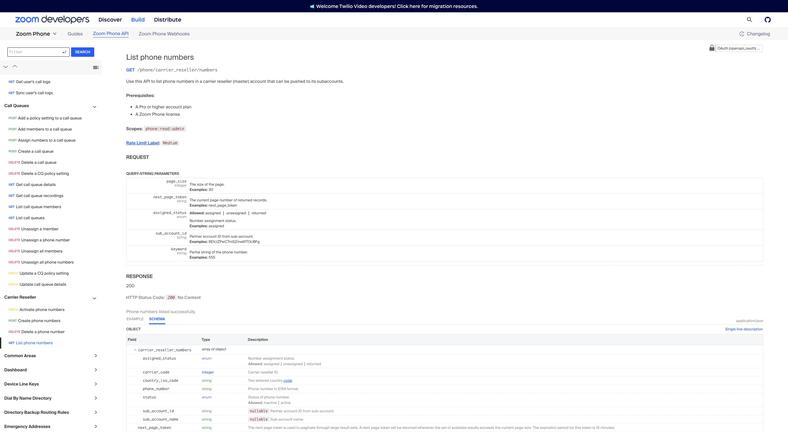Task type: vqa. For each thing, say whether or not it's contained in the screenshot.


Task type: locate. For each thing, give the bounding box(es) containing it.
0 horizontal spatial 200
[[126, 283, 135, 289]]

github image
[[765, 17, 771, 23]]

string
[[202, 378, 212, 383], [202, 387, 212, 391], [202, 409, 212, 414], [202, 417, 212, 422], [202, 425, 212, 430]]

zoom phone webhooks link
[[139, 30, 190, 37]]

twilio
[[340, 3, 353, 9]]

200
[[126, 283, 135, 289], [168, 295, 175, 300]]

1 vertical spatial 200
[[168, 295, 175, 300]]

2 string from the top
[[202, 387, 212, 391]]

2 enum from the top
[[202, 395, 212, 400]]

api
[[121, 31, 129, 37]]

of
[[211, 347, 215, 352]]

assigned_status
[[143, 356, 176, 361]]

status
[[139, 295, 152, 300]]

phone left api
[[107, 31, 120, 37]]

1 horizontal spatial zoom
[[93, 31, 106, 37]]

video
[[354, 3, 368, 9]]

phone inside zoom phone api link
[[107, 31, 120, 37]]

3 zoom from the left
[[139, 31, 151, 37]]

0 horizontal spatial zoom
[[16, 30, 31, 37]]

no
[[178, 295, 184, 300]]

phone left down image
[[33, 30, 50, 37]]

enum down array
[[202, 356, 212, 361]]

1 zoom from the left
[[16, 30, 31, 37]]

1 horizontal spatial 200
[[168, 295, 175, 300]]

history image
[[740, 31, 745, 36]]

sub_account_id
[[143, 409, 174, 413]]

integer
[[202, 370, 214, 375]]

notification image
[[310, 4, 316, 9], [310, 4, 315, 9]]

-
[[134, 346, 137, 353]]

5 string from the top
[[202, 425, 212, 430]]

2 zoom from the left
[[93, 31, 106, 37]]

array
[[202, 347, 210, 352]]

request
[[126, 154, 149, 160]]

1 vertical spatial object
[[216, 347, 226, 352]]

guides
[[68, 31, 83, 37]]

object up the field
[[126, 327, 141, 332]]

200 inside http status code: 200 no content
[[168, 295, 175, 300]]

200 left no at the bottom of the page
[[168, 295, 175, 300]]

changelog link
[[740, 31, 771, 37]]

4 string from the top
[[202, 417, 212, 422]]

2 horizontal spatial zoom
[[139, 31, 151, 37]]

string for sub_account_name
[[202, 417, 212, 422]]

3 string from the top
[[202, 409, 212, 414]]

for
[[422, 3, 428, 9]]

resources.
[[454, 3, 478, 9]]

changelog
[[747, 31, 771, 37]]

content
[[184, 295, 201, 300]]

description
[[744, 327, 763, 332]]

enum down integer
[[202, 395, 212, 400]]

http status code: 200 no content
[[126, 295, 201, 300]]

0 vertical spatial enum
[[202, 356, 212, 361]]

object
[[126, 327, 141, 332], [216, 347, 226, 352]]

code:
[[153, 295, 165, 300]]

http
[[126, 295, 138, 300]]

enum
[[202, 356, 212, 361], [202, 395, 212, 400]]

string for country_iso_code
[[202, 378, 212, 383]]

array of object
[[202, 347, 226, 352]]

github image
[[765, 17, 771, 23]]

here
[[410, 3, 421, 9]]

down image
[[53, 32, 57, 36]]

welcome
[[316, 3, 339, 9]]

phone_number
[[143, 387, 170, 391]]

phone
[[33, 30, 50, 37], [107, 31, 120, 37], [153, 31, 166, 37], [126, 309, 139, 314]]

single line description
[[726, 327, 763, 332]]

click
[[397, 3, 409, 9]]

numbers
[[140, 309, 158, 314]]

phone left webhooks
[[153, 31, 166, 37]]

zoom phone api link
[[93, 30, 129, 38]]

- carrier_reseller_numbers
[[134, 346, 192, 353]]

1 string from the top
[[202, 378, 212, 383]]

string for next_page_token
[[202, 425, 212, 430]]

single
[[726, 327, 736, 332]]

string
[[140, 171, 154, 176]]

1 enum from the top
[[202, 356, 212, 361]]

zoom developer logo image
[[15, 16, 89, 24]]

sub_account_name
[[143, 417, 178, 422]]

1 vertical spatial enum
[[202, 395, 212, 400]]

200 up http
[[126, 283, 135, 289]]

object right of
[[216, 347, 226, 352]]

0 vertical spatial object
[[126, 327, 141, 332]]

field
[[128, 337, 136, 342]]

zoom
[[16, 30, 31, 37], [93, 31, 106, 37], [139, 31, 151, 37]]

phone inside zoom phone webhooks link
[[153, 31, 166, 37]]



Task type: describe. For each thing, give the bounding box(es) containing it.
phone down http
[[126, 309, 139, 314]]

zoom for zoom phone api
[[93, 31, 106, 37]]

phone for zoom phone
[[33, 30, 50, 37]]

phone numbers listed successfully.
[[126, 309, 196, 314]]

search image
[[747, 17, 753, 23]]

developers!
[[369, 3, 396, 9]]

search image
[[747, 17, 753, 23]]

carrier_reseller_numbers
[[138, 348, 192, 352]]

status
[[143, 395, 156, 399]]

line
[[737, 327, 743, 332]]

type
[[202, 337, 210, 342]]

zoom phone
[[16, 30, 50, 37]]

history image
[[740, 31, 747, 36]]

listed
[[159, 309, 170, 314]]

zoom for zoom phone webhooks
[[139, 31, 151, 37]]

successfully.
[[171, 309, 196, 314]]

welcome twilio video developers! click here for migration resources.
[[316, 3, 478, 9]]

1 horizontal spatial object
[[216, 347, 226, 352]]

zoom phone api
[[93, 31, 129, 37]]

phone for zoom phone webhooks
[[153, 31, 166, 37]]

query-
[[126, 171, 140, 176]]

country_iso_code
[[143, 378, 178, 383]]

response
[[126, 273, 153, 280]]

enum for status
[[202, 395, 212, 400]]

string for sub_account_id
[[202, 409, 212, 414]]

zoom for zoom phone
[[16, 30, 31, 37]]

welcome twilio video developers! click here for migration resources. link
[[304, 3, 485, 9]]

carrier_code
[[143, 370, 170, 375]]

0 vertical spatial 200
[[126, 283, 135, 289]]

parameters
[[155, 171, 179, 176]]

zoom phone webhooks
[[139, 31, 190, 37]]

migration
[[429, 3, 453, 9]]

0 horizontal spatial object
[[126, 327, 141, 332]]

webhooks
[[167, 31, 190, 37]]

guides link
[[68, 30, 83, 37]]

enum for assigned_status
[[202, 356, 212, 361]]

query-string parameters
[[126, 171, 179, 176]]

string for phone_number
[[202, 387, 212, 391]]

next_page_token
[[138, 425, 171, 430]]

phone for zoom phone api
[[107, 31, 120, 37]]



